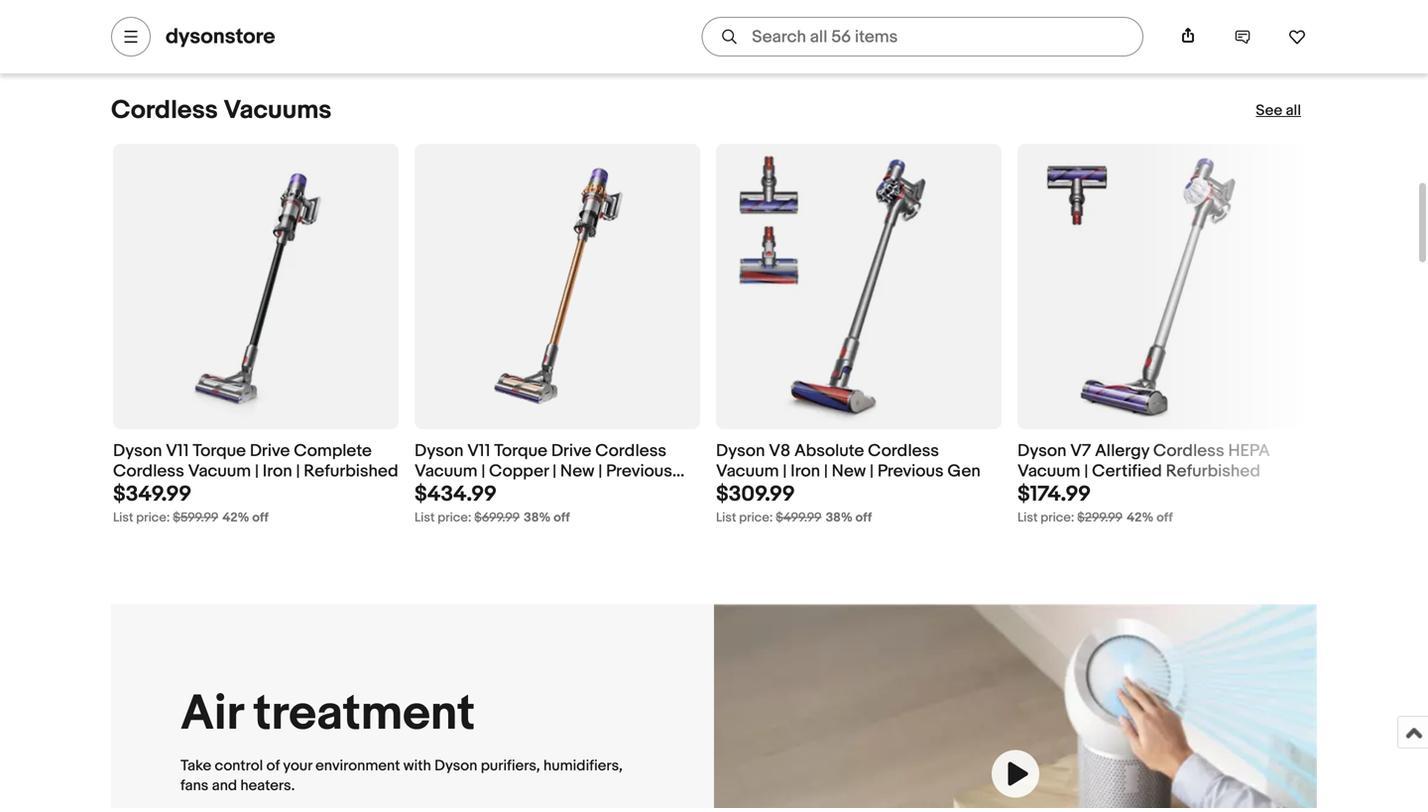 Task type: describe. For each thing, give the bounding box(es) containing it.
save this seller dysonofficial image
[[1289, 28, 1307, 46]]

$699.99
[[475, 510, 520, 526]]

$499.99
[[776, 510, 822, 526]]

1 | from the left
[[255, 462, 259, 482]]

vacuum inside dyson v11 torque drive complete cordless vacuum | iron | refurbished
[[188, 462, 251, 482]]

and
[[212, 777, 237, 795]]

38% for $309.99
[[826, 510, 853, 526]]

dyson for $309.99
[[716, 441, 765, 462]]

fans
[[181, 777, 209, 795]]

dyson for $434.99
[[415, 441, 464, 462]]

previous inside dyson v8 absolute cordless vacuum | iron | new | previous gen
[[878, 462, 944, 482]]

Search all 56 items field
[[702, 17, 1144, 57]]

42% for $349.99
[[222, 510, 250, 526]]

price: for $309.99
[[739, 510, 773, 526]]

all
[[1286, 102, 1302, 119]]

cordless inside dyson v7 allergy cordless hepa vacuum | certified refurbished
[[1154, 441, 1225, 462]]

8 | from the left
[[870, 462, 874, 482]]

off for $434.99
[[554, 510, 570, 526]]

take
[[181, 757, 211, 775]]

price: for $174.99
[[1041, 510, 1075, 526]]

refurbished inside dyson v7 allergy cordless hepa vacuum | certified refurbished
[[1166, 462, 1261, 482]]

see all link
[[698, 102, 1302, 135]]

dyson v7 allergy cordless hepa vacuum | certified refurbished
[[1018, 441, 1271, 482]]

cordless vacuums
[[111, 95, 332, 126]]

new inside dyson v11 torque drive cordless vacuum | copper | new | previous gen
[[560, 462, 595, 482]]

price: for $434.99
[[438, 510, 472, 526]]

allergy
[[1095, 441, 1150, 462]]

2 | from the left
[[296, 462, 300, 482]]

v8
[[769, 441, 791, 462]]

42% for $174.99
[[1127, 510, 1154, 526]]

complete
[[294, 441, 372, 462]]

environment
[[316, 757, 400, 775]]

torque for $349.99
[[193, 441, 246, 462]]

dyson v11 torque drive complete cordless vacuum | iron | refurbished : quick view image
[[113, 144, 399, 429]]

$299.99
[[1078, 510, 1123, 526]]

cordless inside dyson v8 absolute cordless vacuum | iron | new | previous gen
[[868, 441, 940, 462]]

purifiers,
[[481, 757, 540, 775]]

$309.99
[[716, 482, 795, 507]]

off for $309.99
[[856, 510, 872, 526]]

dyson v11 torque drive cordless vacuum | copper | new | previous gen button
[[415, 441, 700, 503]]

refurbished inside dyson v11 torque drive complete cordless vacuum | iron | refurbished
[[304, 462, 398, 482]]

copper
[[489, 462, 549, 482]]

gen inside dyson v11 torque drive cordless vacuum | copper | new | previous gen
[[415, 482, 448, 503]]

dyson v11 torque drive complete cordless vacuum | iron | refurbished
[[113, 441, 398, 482]]

certified
[[1093, 462, 1163, 482]]

| inside dyson v7 allergy cordless hepa vacuum | certified refurbished
[[1085, 462, 1089, 482]]

dyson v7 allergy cordless hepa vacuum | certified refurbished : quick view image
[[1018, 144, 1304, 429]]

dyson v11 torque drive cordless vacuum | copper | new | previous gen : quick view image
[[462, 144, 653, 429]]

v11 for $434.99
[[468, 441, 490, 462]]

drive for $434.99
[[551, 441, 592, 462]]

new inside dyson v8 absolute cordless vacuum | iron | new | previous gen
[[832, 462, 866, 482]]

previous inside dyson v11 torque drive cordless vacuum | copper | new | previous gen
[[606, 462, 673, 482]]

v7
[[1071, 441, 1092, 462]]

$349.99 list price: $599.99 42% off
[[113, 482, 269, 526]]

control
[[215, 757, 263, 775]]



Task type: vqa. For each thing, say whether or not it's contained in the screenshot.


Task type: locate. For each thing, give the bounding box(es) containing it.
list
[[113, 510, 133, 526], [415, 510, 435, 526], [716, 510, 737, 526], [1018, 510, 1038, 526]]

2 new from the left
[[832, 462, 866, 482]]

38% right $499.99
[[826, 510, 853, 526]]

gen
[[948, 462, 981, 482], [415, 482, 448, 503]]

1 new from the left
[[560, 462, 595, 482]]

list inside $349.99 list price: $599.99 42% off
[[113, 510, 133, 526]]

drive for $349.99
[[250, 441, 290, 462]]

38% inside $309.99 list price: $499.99 38% off
[[826, 510, 853, 526]]

vacuum up '$599.99'
[[188, 462, 251, 482]]

42% right $299.99
[[1127, 510, 1154, 526]]

v11 inside dyson v11 torque drive cordless vacuum | copper | new | previous gen
[[468, 441, 490, 462]]

list inside $174.99 list price: $299.99 42% off
[[1018, 510, 1038, 526]]

2 drive from the left
[[551, 441, 592, 462]]

dyson inside dyson v11 torque drive complete cordless vacuum | iron | refurbished
[[113, 441, 162, 462]]

1 horizontal spatial 38%
[[826, 510, 853, 526]]

dyson inside take control of your environment with dyson purifiers, humidifiers, fans and heaters.
[[435, 757, 478, 775]]

2 vacuum from the left
[[415, 462, 478, 482]]

3 price: from the left
[[739, 510, 773, 526]]

42% inside $349.99 list price: $599.99 42% off
[[222, 510, 250, 526]]

1 off from the left
[[252, 510, 269, 526]]

2 previous from the left
[[878, 462, 944, 482]]

0 horizontal spatial torque
[[193, 441, 246, 462]]

cordless inside dyson v11 torque drive cordless vacuum | copper | new | previous gen
[[596, 441, 667, 462]]

4 price: from the left
[[1041, 510, 1075, 526]]

dysonstore link
[[166, 24, 275, 50]]

vacuum up $299.99
[[1018, 462, 1081, 482]]

price: inside $434.99 list price: $699.99 38% off
[[438, 510, 472, 526]]

vacuum
[[188, 462, 251, 482], [415, 462, 478, 482], [716, 462, 779, 482], [1018, 462, 1081, 482]]

air treatment
[[181, 685, 475, 744]]

your
[[283, 757, 312, 775]]

0 horizontal spatial refurbished
[[304, 462, 398, 482]]

off down "dyson v8 absolute cordless vacuum | iron | new | previous gen" button
[[856, 510, 872, 526]]

3 off from the left
[[856, 510, 872, 526]]

0 horizontal spatial iron
[[263, 462, 292, 482]]

2 off from the left
[[554, 510, 570, 526]]

v11 up '$349.99'
[[166, 441, 189, 462]]

list down the $434.99
[[415, 510, 435, 526]]

1 torque from the left
[[193, 441, 246, 462]]

drive left the complete
[[250, 441, 290, 462]]

cordless
[[111, 95, 218, 126], [596, 441, 667, 462], [868, 441, 940, 462], [1154, 441, 1225, 462], [113, 462, 184, 482]]

38%
[[524, 510, 551, 526], [826, 510, 853, 526]]

off for $174.99
[[1157, 510, 1173, 526]]

$174.99
[[1018, 482, 1091, 507]]

price: down $174.99
[[1041, 510, 1075, 526]]

3 vacuum from the left
[[716, 462, 779, 482]]

|
[[255, 462, 259, 482], [296, 462, 300, 482], [482, 462, 485, 482], [553, 462, 557, 482], [599, 462, 603, 482], [783, 462, 787, 482], [824, 462, 828, 482], [870, 462, 874, 482], [1085, 462, 1089, 482]]

off inside $434.99 list price: $699.99 38% off
[[554, 510, 570, 526]]

7 | from the left
[[824, 462, 828, 482]]

list for $309.99
[[716, 510, 737, 526]]

hepa
[[1229, 441, 1271, 462]]

1 horizontal spatial v11
[[468, 441, 490, 462]]

vacuum up $499.99
[[716, 462, 779, 482]]

dyson v7 allergy cordless hepa vacuum | certified refurbished button
[[1018, 441, 1304, 483]]

1 vacuum from the left
[[188, 462, 251, 482]]

38% right $699.99
[[524, 510, 551, 526]]

previous
[[606, 462, 673, 482], [878, 462, 944, 482]]

0 horizontal spatial 38%
[[524, 510, 551, 526]]

2 price: from the left
[[438, 510, 472, 526]]

dyson v11 torque drive complete cordless vacuum | iron | refurbished button
[[113, 441, 399, 483]]

drive inside dyson v11 torque drive cordless vacuum | copper | new | previous gen
[[551, 441, 592, 462]]

1 list from the left
[[113, 510, 133, 526]]

1 38% from the left
[[524, 510, 551, 526]]

list for $174.99
[[1018, 510, 1038, 526]]

0 horizontal spatial previous
[[606, 462, 673, 482]]

2 42% from the left
[[1127, 510, 1154, 526]]

dyson up the $434.99
[[415, 441, 464, 462]]

off down dyson v11 torque drive cordless vacuum | copper | new | previous gen button
[[554, 510, 570, 526]]

1 v11 from the left
[[166, 441, 189, 462]]

off inside $174.99 list price: $299.99 42% off
[[1157, 510, 1173, 526]]

price: down '$349.99'
[[136, 510, 170, 526]]

drive inside dyson v11 torque drive complete cordless vacuum | iron | refurbished
[[250, 441, 290, 462]]

0 horizontal spatial drive
[[250, 441, 290, 462]]

list down $174.99
[[1018, 510, 1038, 526]]

1 horizontal spatial torque
[[494, 441, 548, 462]]

3 list from the left
[[716, 510, 737, 526]]

dyson left v7
[[1018, 441, 1067, 462]]

list for $434.99
[[415, 510, 435, 526]]

dyson v8 absolute cordless vacuum | iron | new | previous gen : quick view image
[[716, 144, 1002, 429]]

dyson inside dyson v7 allergy cordless hepa vacuum | certified refurbished
[[1018, 441, 1067, 462]]

2 list from the left
[[415, 510, 435, 526]]

2 refurbished from the left
[[1166, 462, 1261, 482]]

absolute
[[795, 441, 865, 462]]

6 | from the left
[[783, 462, 787, 482]]

dyson
[[113, 441, 162, 462], [415, 441, 464, 462], [716, 441, 765, 462], [1018, 441, 1067, 462], [435, 757, 478, 775]]

42% right '$599.99'
[[222, 510, 250, 526]]

38% for $434.99
[[524, 510, 551, 526]]

gen inside dyson v8 absolute cordless vacuum | iron | new | previous gen
[[948, 462, 981, 482]]

2 38% from the left
[[826, 510, 853, 526]]

1 previous from the left
[[606, 462, 673, 482]]

list for $349.99
[[113, 510, 133, 526]]

$174.99 list price: $299.99 42% off
[[1018, 482, 1173, 526]]

0 horizontal spatial gen
[[415, 482, 448, 503]]

refurbished
[[304, 462, 398, 482], [1166, 462, 1261, 482]]

iron
[[263, 462, 292, 482], [791, 462, 820, 482]]

list inside $434.99 list price: $699.99 38% off
[[415, 510, 435, 526]]

1 horizontal spatial 42%
[[1127, 510, 1154, 526]]

off
[[252, 510, 269, 526], [554, 510, 570, 526], [856, 510, 872, 526], [1157, 510, 1173, 526]]

3 | from the left
[[482, 462, 485, 482]]

$434.99
[[415, 482, 497, 507]]

off inside $309.99 list price: $499.99 38% off
[[856, 510, 872, 526]]

vacuum inside dyson v11 torque drive cordless vacuum | copper | new | previous gen
[[415, 462, 478, 482]]

see
[[1256, 102, 1283, 119]]

v11
[[166, 441, 189, 462], [468, 441, 490, 462]]

1 drive from the left
[[250, 441, 290, 462]]

$349.99
[[113, 482, 192, 507]]

torque for $434.99
[[494, 441, 548, 462]]

torque
[[193, 441, 246, 462], [494, 441, 548, 462]]

0 horizontal spatial new
[[560, 462, 595, 482]]

price: inside $349.99 list price: $599.99 42% off
[[136, 510, 170, 526]]

gen left copper
[[415, 482, 448, 503]]

0 horizontal spatial 42%
[[222, 510, 250, 526]]

dyson right the with in the left bottom of the page
[[435, 757, 478, 775]]

with
[[404, 757, 431, 775]]

$309.99 list price: $499.99 38% off
[[716, 482, 872, 526]]

iron left the complete
[[263, 462, 292, 482]]

heaters.
[[240, 777, 295, 795]]

iron inside dyson v8 absolute cordless vacuum | iron | new | previous gen
[[791, 462, 820, 482]]

off inside $349.99 list price: $599.99 42% off
[[252, 510, 269, 526]]

dysonstore
[[166, 24, 275, 50]]

4 | from the left
[[553, 462, 557, 482]]

38% inside $434.99 list price: $699.99 38% off
[[524, 510, 551, 526]]

dyson inside dyson v11 torque drive cordless vacuum | copper | new | previous gen
[[415, 441, 464, 462]]

price:
[[136, 510, 170, 526], [438, 510, 472, 526], [739, 510, 773, 526], [1041, 510, 1075, 526]]

list inside $309.99 list price: $499.99 38% off
[[716, 510, 737, 526]]

4 vacuum from the left
[[1018, 462, 1081, 482]]

0 horizontal spatial v11
[[166, 441, 189, 462]]

2 torque from the left
[[494, 441, 548, 462]]

vacuum inside dyson v7 allergy cordless hepa vacuum | certified refurbished
[[1018, 462, 1081, 482]]

dyson for $349.99
[[113, 441, 162, 462]]

1 horizontal spatial iron
[[791, 462, 820, 482]]

take control of your environment with dyson purifiers, humidifiers, fans and heaters.
[[181, 757, 623, 795]]

dyson for $174.99
[[1018, 441, 1067, 462]]

torque inside dyson v11 torque drive complete cordless vacuum | iron | refurbished
[[193, 441, 246, 462]]

off down the dyson v7 allergy cordless hepa vacuum | certified refurbished button
[[1157, 510, 1173, 526]]

4 list from the left
[[1018, 510, 1038, 526]]

4 off from the left
[[1157, 510, 1173, 526]]

2 v11 from the left
[[468, 441, 490, 462]]

off for $349.99
[[252, 510, 269, 526]]

price: for $349.99
[[136, 510, 170, 526]]

vacuum up $699.99
[[415, 462, 478, 482]]

v11 up the $434.99
[[468, 441, 490, 462]]

1 horizontal spatial gen
[[948, 462, 981, 482]]

off down dyson v11 torque drive complete cordless vacuum | iron | refurbished button
[[252, 510, 269, 526]]

$434.99 list price: $699.99 38% off
[[415, 482, 570, 526]]

iron right v8
[[791, 462, 820, 482]]

list down $309.99
[[716, 510, 737, 526]]

1 horizontal spatial drive
[[551, 441, 592, 462]]

drive
[[250, 441, 290, 462], [551, 441, 592, 462]]

air
[[181, 685, 243, 744]]

v11 inside dyson v11 torque drive complete cordless vacuum | iron | refurbished
[[166, 441, 189, 462]]

1 horizontal spatial previous
[[878, 462, 944, 482]]

$599.99
[[173, 510, 218, 526]]

1 42% from the left
[[222, 510, 250, 526]]

9 | from the left
[[1085, 462, 1089, 482]]

v11 for $349.99
[[166, 441, 189, 462]]

price: inside $309.99 list price: $499.99 38% off
[[739, 510, 773, 526]]

see all
[[1256, 102, 1302, 119]]

dyson inside dyson v8 absolute cordless vacuum | iron | new | previous gen
[[716, 441, 765, 462]]

list down '$349.99'
[[113, 510, 133, 526]]

dyson v11 torque drive cordless vacuum | copper | new | previous gen
[[415, 441, 673, 503]]

vacuums
[[224, 95, 332, 126]]

price: down the $434.99
[[438, 510, 472, 526]]

of
[[266, 757, 280, 775]]

vacuum inside dyson v8 absolute cordless vacuum | iron | new | previous gen
[[716, 462, 779, 482]]

price: inside $174.99 list price: $299.99 42% off
[[1041, 510, 1075, 526]]

price: down $309.99
[[739, 510, 773, 526]]

1 horizontal spatial refurbished
[[1166, 462, 1261, 482]]

42% inside $174.99 list price: $299.99 42% off
[[1127, 510, 1154, 526]]

42%
[[222, 510, 250, 526], [1127, 510, 1154, 526]]

treatment
[[254, 685, 475, 744]]

cordless inside dyson v11 torque drive complete cordless vacuum | iron | refurbished
[[113, 462, 184, 482]]

2 iron from the left
[[791, 462, 820, 482]]

iron inside dyson v11 torque drive complete cordless vacuum | iron | refurbished
[[263, 462, 292, 482]]

dyson v8 absolute cordless vacuum | iron | new | previous gen button
[[716, 441, 1002, 483]]

1 price: from the left
[[136, 510, 170, 526]]

5 | from the left
[[599, 462, 603, 482]]

torque up $349.99 list price: $599.99 42% off at the left of page
[[193, 441, 246, 462]]

torque up $434.99 list price: $699.99 38% off
[[494, 441, 548, 462]]

torque inside dyson v11 torque drive cordless vacuum | copper | new | previous gen
[[494, 441, 548, 462]]

1 horizontal spatial new
[[832, 462, 866, 482]]

new
[[560, 462, 595, 482], [832, 462, 866, 482]]

dyson left v8
[[716, 441, 765, 462]]

1 iron from the left
[[263, 462, 292, 482]]

humidifiers,
[[544, 757, 623, 775]]

dyson v8 absolute cordless vacuum | iron | new | previous gen
[[716, 441, 981, 482]]

drive right copper
[[551, 441, 592, 462]]

dyson up '$349.99'
[[113, 441, 162, 462]]

gen left $174.99
[[948, 462, 981, 482]]

1 refurbished from the left
[[304, 462, 398, 482]]



